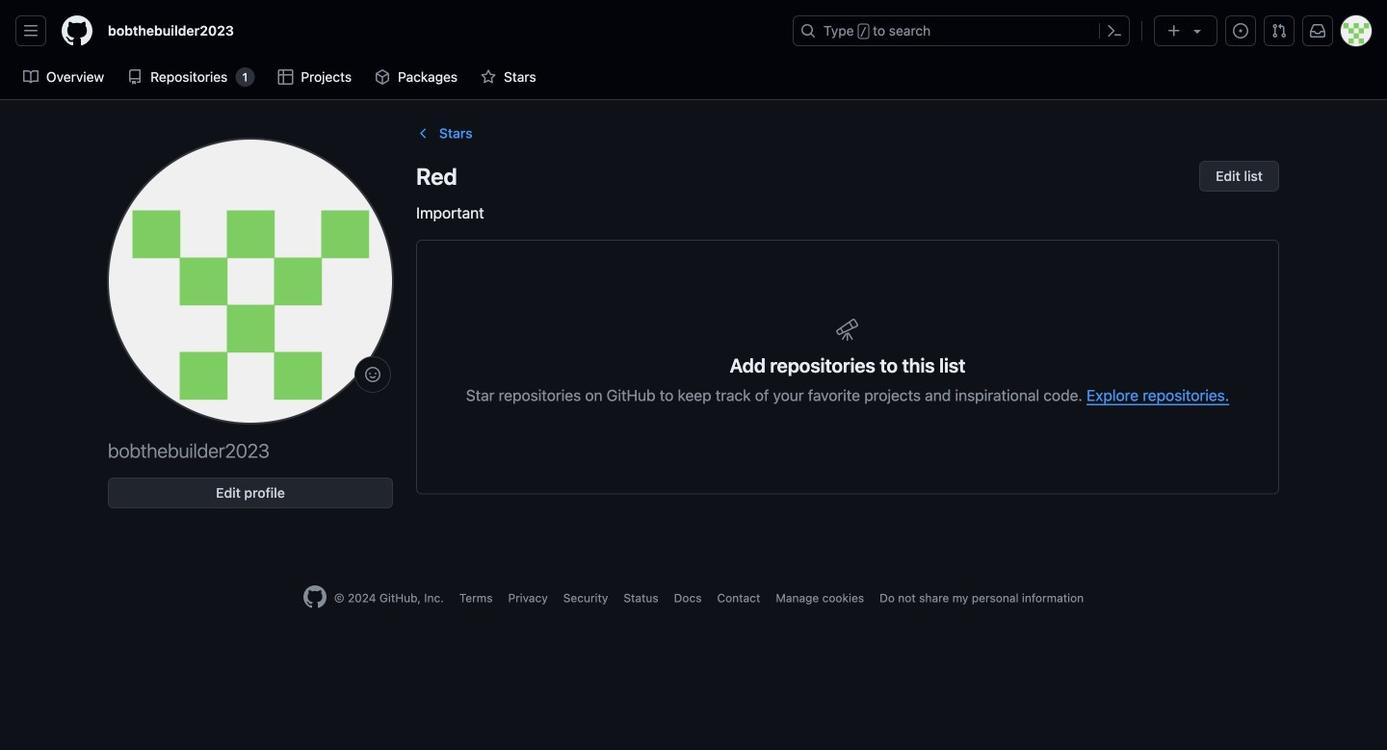 Task type: locate. For each thing, give the bounding box(es) containing it.
telescope image
[[836, 318, 859, 341]]

triangle down image
[[1190, 23, 1205, 39]]

0 horizontal spatial homepage image
[[62, 15, 92, 46]]

package image
[[375, 69, 390, 85]]

issue opened image
[[1233, 23, 1248, 39]]

notifications image
[[1310, 23, 1325, 39]]

1 vertical spatial homepage image
[[303, 586, 326, 609]]

homepage image
[[62, 15, 92, 46], [303, 586, 326, 609]]

0 vertical spatial homepage image
[[62, 15, 92, 46]]

smiley image
[[365, 367, 380, 382]]

1 horizontal spatial homepage image
[[303, 586, 326, 609]]

plus image
[[1166, 23, 1182, 39]]



Task type: vqa. For each thing, say whether or not it's contained in the screenshot.
explore "element"
no



Task type: describe. For each thing, give the bounding box(es) containing it.
star image
[[481, 69, 496, 85]]

command palette image
[[1107, 23, 1122, 39]]

chevron left image
[[416, 126, 432, 141]]

book image
[[23, 69, 39, 85]]

repo image
[[127, 69, 143, 85]]

table image
[[278, 69, 293, 85]]

git pull request image
[[1271, 23, 1287, 39]]

change your avatar image
[[108, 139, 393, 424]]



